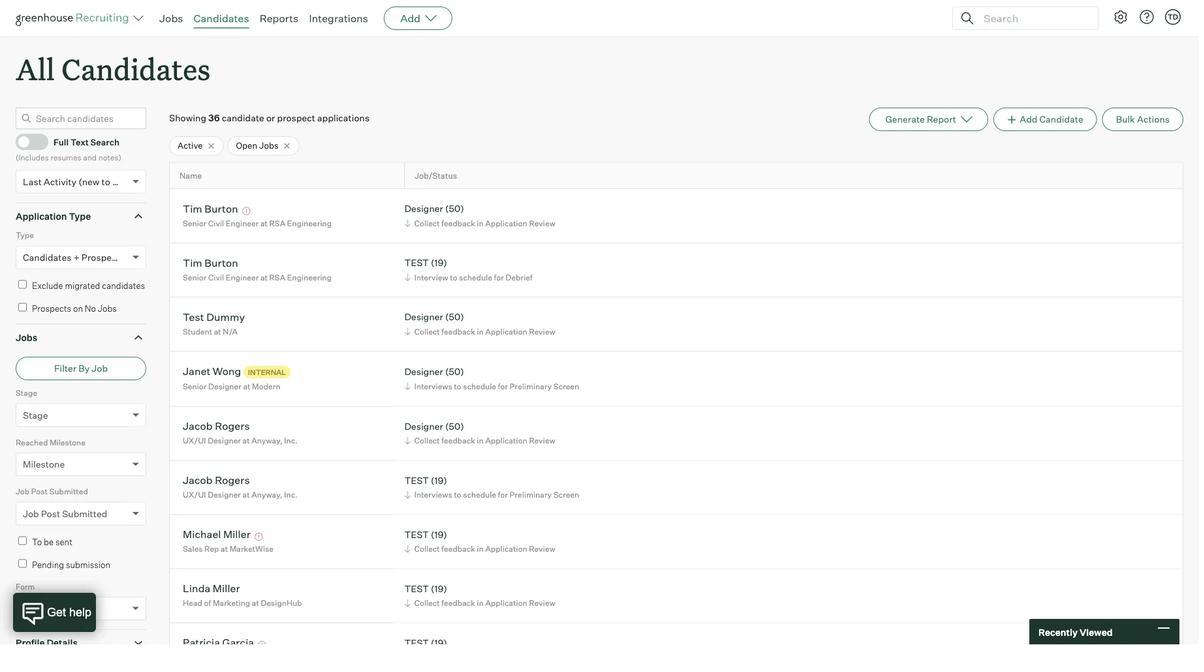 Task type: describe. For each thing, give the bounding box(es) containing it.
collect for jacob rogers
[[414, 436, 440, 446]]

submission
[[66, 560, 110, 570]]

wong
[[213, 365, 241, 378]]

add candidate
[[1020, 114, 1083, 125]]

1 in from the top
[[477, 218, 484, 228]]

add candidate link
[[994, 108, 1097, 131]]

sales rep at marketwise
[[183, 545, 273, 554]]

a
[[52, 603, 57, 615]]

text
[[70, 137, 89, 147]]

1 collect feedback in application review link from the top
[[403, 217, 559, 230]]

36
[[208, 112, 220, 124]]

(new
[[78, 176, 100, 187]]

inc. for designer (50)
[[284, 436, 298, 446]]

senior inside tim burton senior civil engineer at rsa engineering
[[183, 273, 207, 282]]

jobs right the open
[[259, 140, 279, 151]]

application for ux/ui designer at anyway, inc.
[[485, 436, 527, 446]]

linda
[[183, 582, 210, 595]]

tim for tim burton senior civil engineer at rsa engineering
[[183, 256, 202, 269]]

candidate
[[222, 112, 264, 124]]

form element
[[16, 581, 146, 630]]

open jobs
[[236, 140, 279, 151]]

senior designer at modern
[[183, 382, 280, 392]]

0 vertical spatial job post submitted
[[16, 487, 88, 497]]

tim burton senior civil engineer at rsa engineering
[[183, 256, 332, 282]]

4 feedback from the top
[[442, 545, 475, 554]]

test dummy student at n/a
[[183, 311, 245, 337]]

checkmark image
[[22, 137, 31, 146]]

for for burton
[[494, 273, 504, 282]]

applications
[[317, 112, 370, 124]]

and
[[83, 153, 97, 162]]

interviews to schedule for preliminary screen link for (50)
[[403, 380, 583, 393]]

1 vertical spatial candidates
[[61, 50, 210, 88]]

sales
[[183, 545, 203, 554]]

to be sent
[[32, 537, 72, 547]]

1 feedback from the top
[[442, 218, 475, 228]]

in for dummy
[[477, 327, 484, 337]]

to for last activity (new to old)
[[102, 176, 110, 187]]

add for add candidate
[[1020, 114, 1038, 125]]

1 tim burton link from the top
[[183, 202, 238, 217]]

(50) for ux/ui designer at anyway, inc.
[[445, 421, 464, 432]]

select
[[23, 603, 50, 615]]

application for senior civil engineer at rsa engineering
[[485, 218, 527, 228]]

engineering inside tim burton senior civil engineer at rsa engineering
[[287, 273, 332, 282]]

name
[[180, 171, 202, 181]]

1 horizontal spatial type
[[69, 211, 91, 222]]

old)
[[112, 176, 129, 187]]

bulk actions
[[1116, 114, 1170, 125]]

test dummy link
[[183, 311, 245, 326]]

designer (50) collect feedback in application review for rogers
[[405, 421, 555, 446]]

anyway, for designer
[[251, 436, 282, 446]]

dummy
[[206, 311, 245, 324]]

filter by job
[[54, 363, 108, 374]]

for for rogers
[[498, 490, 508, 500]]

(19) for linda miller
[[431, 583, 447, 595]]

2 tim burton link from the top
[[183, 256, 238, 271]]

filter by job button
[[16, 357, 146, 381]]

interviews for test
[[414, 490, 452, 500]]

pending submission
[[32, 560, 110, 570]]

at right 'rep'
[[221, 545, 228, 554]]

recently viewed
[[1039, 627, 1113, 638]]

exclude migrated candidates
[[32, 280, 145, 291]]

3 (19) from the top
[[431, 529, 447, 541]]

miller for michael
[[223, 528, 251, 541]]

tim burton
[[183, 202, 238, 215]]

stage element
[[16, 387, 146, 437]]

integrations
[[309, 12, 368, 25]]

1 rsa from the top
[[269, 218, 285, 228]]

pending
[[32, 560, 64, 570]]

of
[[204, 599, 211, 608]]

screen for (50)
[[554, 381, 579, 391]]

4 collect feedback in application review link from the top
[[403, 543, 559, 556]]

to for designer (50) interviews to schedule for preliminary screen
[[454, 381, 461, 391]]

bulk
[[1116, 114, 1135, 125]]

be
[[44, 537, 54, 547]]

actions
[[1137, 114, 1170, 125]]

test (19) interviews to schedule for preliminary screen
[[405, 475, 579, 500]]

michael miller link
[[183, 528, 251, 543]]

test
[[183, 311, 204, 324]]

no
[[85, 303, 96, 314]]

migrated
[[65, 280, 100, 291]]

reached
[[16, 438, 48, 448]]

4 review from the top
[[529, 545, 555, 554]]

select a form
[[23, 603, 81, 615]]

jacob rogers link for designer
[[183, 420, 250, 435]]

all candidates
[[16, 50, 210, 88]]

senior for tim
[[183, 218, 207, 228]]

(19) for tim burton
[[431, 257, 447, 269]]

modern
[[252, 382, 280, 392]]

jacob for test
[[183, 474, 213, 487]]

ux/ui for designer (50)
[[183, 436, 206, 446]]

candidates + prospects
[[23, 252, 125, 263]]

schedule for burton
[[459, 273, 492, 282]]

on
[[73, 303, 83, 314]]

report
[[927, 114, 956, 125]]

at down the senior designer at modern
[[243, 436, 250, 446]]

senior for janet
[[183, 382, 207, 392]]

internal
[[248, 368, 286, 377]]

add button
[[384, 7, 452, 30]]

Exclude migrated candidates checkbox
[[18, 280, 27, 289]]

sent
[[55, 537, 72, 547]]

at left modern
[[243, 382, 250, 392]]

screen for (19)
[[554, 490, 579, 500]]

in for rogers
[[477, 436, 484, 446]]

candidates + prospects option
[[23, 252, 125, 263]]

application for head of marketing at designhub
[[485, 599, 527, 608]]

janet
[[183, 365, 210, 378]]

candidates for candidates + prospects
[[23, 252, 71, 263]]

Search text field
[[980, 9, 1086, 28]]

To be sent checkbox
[[18, 537, 27, 546]]

bulk actions link
[[1102, 108, 1183, 131]]

recently
[[1039, 627, 1078, 638]]

rsa inside tim burton senior civil engineer at rsa engineering
[[269, 273, 285, 282]]

collect for test dummy
[[414, 327, 440, 337]]

1 horizontal spatial form
[[59, 603, 81, 615]]

configure image
[[1113, 9, 1129, 25]]

head
[[183, 599, 202, 608]]

marketwise
[[230, 545, 273, 554]]

janet wong link
[[183, 365, 241, 380]]

by
[[78, 363, 90, 374]]

jacob rogers link for test
[[183, 474, 250, 489]]

collect feedback in application review link for dummy
[[403, 326, 559, 338]]

candidates
[[102, 280, 145, 291]]

rogers for test
[[215, 474, 250, 487]]

at inside the linda miller head of marketing at designhub
[[252, 599, 259, 608]]

preliminary for (50)
[[510, 381, 552, 391]]

type inside type element
[[16, 231, 34, 240]]

feedback for test dummy
[[442, 327, 475, 337]]

last activity (new to old) option
[[23, 176, 129, 187]]

jobs right the no
[[98, 303, 117, 314]]

schedule inside 'designer (50) interviews to schedule for preliminary screen'
[[463, 381, 496, 391]]

notes)
[[98, 153, 121, 162]]

Prospects on No Jobs checkbox
[[18, 303, 27, 312]]

review for jacob rogers
[[529, 436, 555, 446]]

jobs link
[[159, 12, 183, 25]]

activity
[[44, 176, 76, 187]]

0 vertical spatial form
[[16, 582, 35, 592]]

td button
[[1163, 7, 1183, 27]]

preliminary for (19)
[[510, 490, 552, 500]]

jobs left candidates link
[[159, 12, 183, 25]]



Task type: vqa. For each thing, say whether or not it's contained in the screenshot.


Task type: locate. For each thing, give the bounding box(es) containing it.
milestone down stage element
[[50, 438, 85, 448]]

2 engineering from the top
[[287, 273, 332, 282]]

greenhouse recruiting image
[[16, 10, 133, 26]]

test (19) collect feedback in application review
[[405, 529, 555, 554], [405, 583, 555, 608]]

type down last activity (new to old)
[[69, 211, 91, 222]]

engineer down tim burton has been in application review for more than 5 days 'image'
[[226, 218, 259, 228]]

prospects down exclude
[[32, 303, 71, 314]]

1 vertical spatial preliminary
[[510, 490, 552, 500]]

0 vertical spatial schedule
[[459, 273, 492, 282]]

showing 36 candidate or prospect applications
[[169, 112, 370, 124]]

1 jacob from the top
[[183, 420, 213, 433]]

to for test (19) interview to schedule for debrief
[[450, 273, 457, 282]]

janet wong
[[183, 365, 241, 378]]

stage
[[16, 389, 37, 398], [23, 410, 48, 421]]

2 screen from the top
[[554, 490, 579, 500]]

2 preliminary from the top
[[510, 490, 552, 500]]

full text search (includes resumes and notes)
[[16, 137, 121, 162]]

to inside test (19) interview to schedule for debrief
[[450, 273, 457, 282]]

0 vertical spatial rogers
[[215, 420, 250, 433]]

tim down name
[[183, 202, 202, 215]]

2 vertical spatial for
[[498, 490, 508, 500]]

1 vertical spatial job post submitted
[[23, 508, 107, 520]]

job post submitted element
[[16, 486, 146, 535]]

2 senior from the top
[[183, 273, 207, 282]]

2 jacob from the top
[[183, 474, 213, 487]]

interviews to schedule for preliminary screen link for (19)
[[403, 489, 583, 501]]

jacob
[[183, 420, 213, 433], [183, 474, 213, 487]]

active
[[178, 140, 203, 151]]

1 vertical spatial post
[[41, 508, 60, 520]]

interviews
[[414, 381, 452, 391], [414, 490, 452, 500]]

senior up the test
[[183, 273, 207, 282]]

+
[[73, 252, 79, 263]]

prospect
[[277, 112, 315, 124]]

inc.
[[284, 436, 298, 446], [284, 490, 298, 500]]

2 (19) from the top
[[431, 475, 447, 486]]

1 vertical spatial stage
[[23, 410, 48, 421]]

type element
[[16, 229, 146, 279]]

jacob rogers ux/ui designer at anyway, inc. down the senior designer at modern
[[183, 420, 298, 446]]

3 collect from the top
[[414, 436, 440, 446]]

student
[[183, 327, 212, 337]]

4 in from the top
[[477, 545, 484, 554]]

search
[[90, 137, 119, 147]]

candidates inside type element
[[23, 252, 71, 263]]

0 vertical spatial type
[[69, 211, 91, 222]]

tim burton link left tim burton has been in application review for more than 5 days 'image'
[[183, 202, 238, 217]]

candidate reports are now available! apply filters and select "view in app" element
[[869, 108, 988, 131]]

type
[[69, 211, 91, 222], [16, 231, 34, 240]]

rogers down the senior designer at modern
[[215, 420, 250, 433]]

0 vertical spatial jacob rogers link
[[183, 420, 250, 435]]

1 horizontal spatial prospects
[[81, 252, 125, 263]]

0 vertical spatial rsa
[[269, 218, 285, 228]]

2 engineer from the top
[[226, 273, 259, 282]]

2 tim from the top
[[183, 256, 202, 269]]

2 interviews to schedule for preliminary screen link from the top
[[403, 489, 583, 501]]

1 vertical spatial anyway,
[[251, 490, 282, 500]]

1 engineer from the top
[[226, 218, 259, 228]]

2 rogers from the top
[[215, 474, 250, 487]]

1 vertical spatial test (19) collect feedback in application review
[[405, 583, 555, 608]]

test (19) collect feedback in application review for sales rep at marketwise
[[405, 529, 555, 554]]

1 vertical spatial ux/ui
[[183, 490, 206, 500]]

interviews for designer
[[414, 381, 452, 391]]

1 engineering from the top
[[287, 218, 332, 228]]

candidates down jobs link
[[61, 50, 210, 88]]

1 vertical spatial senior
[[183, 273, 207, 282]]

tim burton link up test dummy link
[[183, 256, 238, 271]]

ux/ui
[[183, 436, 206, 446], [183, 490, 206, 500]]

2 collect feedback in application review link from the top
[[403, 326, 559, 338]]

last
[[23, 176, 42, 187]]

screen
[[554, 381, 579, 391], [554, 490, 579, 500]]

civil down tim burton
[[208, 218, 224, 228]]

collect feedback in application review link for rogers
[[403, 435, 559, 447]]

1 review from the top
[[529, 218, 555, 228]]

1 burton from the top
[[205, 202, 238, 215]]

1 vertical spatial tim burton link
[[183, 256, 238, 271]]

miller inside the linda miller head of marketing at designhub
[[213, 582, 240, 595]]

schedule inside test (19) interview to schedule for debrief
[[459, 273, 492, 282]]

1 screen from the top
[[554, 381, 579, 391]]

job inside button
[[92, 363, 108, 374]]

burton left tim burton has been in application review for more than 5 days 'image'
[[205, 202, 238, 215]]

4 (19) from the top
[[431, 583, 447, 595]]

candidates
[[194, 12, 249, 25], [61, 50, 210, 88], [23, 252, 71, 263]]

3 senior from the top
[[183, 382, 207, 392]]

jacob up michael
[[183, 474, 213, 487]]

(19) inside test (19) interview to schedule for debrief
[[431, 257, 447, 269]]

0 vertical spatial engineer
[[226, 218, 259, 228]]

review for linda miller
[[529, 599, 555, 608]]

n/a
[[223, 327, 238, 337]]

(50) for student at n/a
[[445, 311, 464, 323]]

2 jacob rogers link from the top
[[183, 474, 250, 489]]

5 review from the top
[[529, 599, 555, 608]]

or
[[266, 112, 275, 124]]

at down senior civil engineer at rsa engineering
[[260, 273, 268, 282]]

0 vertical spatial milestone
[[50, 438, 85, 448]]

1 vertical spatial milestone
[[23, 459, 65, 470]]

rogers up the michael miller at bottom
[[215, 474, 250, 487]]

rsa down senior civil engineer at rsa engineering
[[269, 273, 285, 282]]

2 vertical spatial senior
[[183, 382, 207, 392]]

form
[[16, 582, 35, 592], [59, 603, 81, 615]]

resumes
[[51, 153, 81, 162]]

1 designer (50) collect feedback in application review from the top
[[405, 203, 555, 228]]

1 vertical spatial type
[[16, 231, 34, 240]]

5 collect from the top
[[414, 599, 440, 608]]

exclude
[[32, 280, 63, 291]]

1 (50) from the top
[[445, 203, 464, 215]]

jacob for designer
[[183, 420, 213, 433]]

0 vertical spatial ux/ui
[[183, 436, 206, 446]]

0 vertical spatial engineering
[[287, 218, 332, 228]]

designer (50) collect feedback in application review down interview to schedule for debrief link
[[405, 311, 555, 337]]

designer (50) collect feedback in application review for dummy
[[405, 311, 555, 337]]

1 vertical spatial add
[[1020, 114, 1038, 125]]

schedule
[[459, 273, 492, 282], [463, 381, 496, 391], [463, 490, 496, 500]]

3 (50) from the top
[[445, 366, 464, 378]]

1 vertical spatial prospects
[[32, 303, 71, 314]]

test (19) collect feedback in application review for head of marketing at designhub
[[405, 583, 555, 608]]

3 feedback from the top
[[442, 436, 475, 446]]

last activity (new to old)
[[23, 176, 129, 187]]

linda miller head of marketing at designhub
[[183, 582, 302, 608]]

1 vertical spatial jacob rogers ux/ui designer at anyway, inc.
[[183, 474, 298, 500]]

prospects on no jobs
[[32, 303, 117, 314]]

2 jacob rogers ux/ui designer at anyway, inc. from the top
[[183, 474, 298, 500]]

2 burton from the top
[[205, 256, 238, 269]]

schedule for rogers
[[463, 490, 496, 500]]

job post submitted up sent
[[23, 508, 107, 520]]

type down application type
[[16, 231, 34, 240]]

2 inc. from the top
[[284, 490, 298, 500]]

1 (19) from the top
[[431, 257, 447, 269]]

patricia garcia has been in application review for more than 5 days image
[[256, 642, 268, 646]]

1 vertical spatial jacob rogers link
[[183, 474, 250, 489]]

review for test dummy
[[529, 327, 555, 337]]

milestone
[[50, 438, 85, 448], [23, 459, 65, 470]]

1 jacob rogers link from the top
[[183, 420, 250, 435]]

5 collect feedback in application review link from the top
[[403, 597, 559, 610]]

collect feedback in application review link for miller
[[403, 597, 559, 610]]

engineer inside tim burton senior civil engineer at rsa engineering
[[226, 273, 259, 282]]

generate report button
[[869, 108, 988, 131]]

4 test from the top
[[405, 583, 429, 595]]

submitted down reached milestone element
[[49, 487, 88, 497]]

for inside test (19) interview to schedule for debrief
[[494, 273, 504, 282]]

at right marketing
[[252, 599, 259, 608]]

0 vertical spatial screen
[[554, 381, 579, 391]]

4 collect from the top
[[414, 545, 440, 554]]

burton inside tim burton senior civil engineer at rsa engineering
[[205, 256, 238, 269]]

jacob rogers link up the michael miller at bottom
[[183, 474, 250, 489]]

designer (50) collect feedback in application review up test (19) interview to schedule for debrief at left
[[405, 203, 555, 228]]

add for add
[[400, 12, 421, 25]]

0 vertical spatial candidates
[[194, 12, 249, 25]]

at left n/a
[[214, 327, 221, 337]]

for inside "test (19) interviews to schedule for preliminary screen"
[[498, 490, 508, 500]]

full
[[54, 137, 69, 147]]

test for jacob rogers
[[405, 475, 429, 486]]

1 preliminary from the top
[[510, 381, 552, 391]]

1 vertical spatial miller
[[213, 582, 240, 595]]

2 rsa from the top
[[269, 273, 285, 282]]

senior down "janet"
[[183, 382, 207, 392]]

jobs down prospects on no jobs checkbox
[[16, 332, 37, 343]]

Search candidates field
[[16, 108, 146, 129]]

job post submitted down reached milestone element
[[16, 487, 88, 497]]

1 vertical spatial job
[[16, 487, 30, 497]]

add inside popup button
[[400, 12, 421, 25]]

reached milestone
[[16, 438, 85, 448]]

test for linda miller
[[405, 583, 429, 595]]

michael
[[183, 528, 221, 541]]

2 ux/ui from the top
[[183, 490, 206, 500]]

reached milestone element
[[16, 437, 146, 486]]

interviews to schedule for preliminary screen link
[[403, 380, 583, 393], [403, 489, 583, 501]]

for inside 'designer (50) interviews to schedule for preliminary screen'
[[498, 381, 508, 391]]

candidates for candidates
[[194, 12, 249, 25]]

filter
[[54, 363, 77, 374]]

0 vertical spatial test (19) collect feedback in application review
[[405, 529, 555, 554]]

to inside 'designer (50) interviews to schedule for preliminary screen'
[[454, 381, 461, 391]]

1 vertical spatial for
[[498, 381, 508, 391]]

collect feedback in application review link
[[403, 217, 559, 230], [403, 326, 559, 338], [403, 435, 559, 447], [403, 543, 559, 556], [403, 597, 559, 610]]

collect for linda miller
[[414, 599, 440, 608]]

reports
[[260, 12, 299, 25]]

designhub
[[261, 599, 302, 608]]

(50) inside 'designer (50) interviews to schedule for preliminary screen'
[[445, 366, 464, 378]]

2 in from the top
[[477, 327, 484, 337]]

1 vertical spatial schedule
[[463, 381, 496, 391]]

1 vertical spatial inc.
[[284, 490, 298, 500]]

application for sales rep at marketwise
[[485, 545, 527, 554]]

at up tim burton senior civil engineer at rsa engineering
[[260, 218, 268, 228]]

miller up marketing
[[213, 582, 240, 595]]

application for student at n/a
[[485, 327, 527, 337]]

0 vertical spatial anyway,
[[251, 436, 282, 446]]

senior down tim burton
[[183, 218, 207, 228]]

job post submitted
[[16, 487, 88, 497], [23, 508, 107, 520]]

0 vertical spatial preliminary
[[510, 381, 552, 391]]

1 interviews to schedule for preliminary screen link from the top
[[403, 380, 583, 393]]

form right a
[[59, 603, 81, 615]]

screen inside "test (19) interviews to schedule for preliminary screen"
[[554, 490, 579, 500]]

0 vertical spatial post
[[31, 487, 48, 497]]

0 vertical spatial tim
[[183, 202, 202, 215]]

engineering
[[287, 218, 332, 228], [287, 273, 332, 282]]

1 senior from the top
[[183, 218, 207, 228]]

prospects inside type element
[[81, 252, 125, 263]]

2 anyway, from the top
[[251, 490, 282, 500]]

miller for linda
[[213, 582, 240, 595]]

generate
[[885, 114, 925, 125]]

1 collect from the top
[[414, 218, 440, 228]]

1 vertical spatial designer (50) collect feedback in application review
[[405, 311, 555, 337]]

milestone down reached milestone
[[23, 459, 65, 470]]

2 test from the top
[[405, 475, 429, 486]]

reports link
[[260, 12, 299, 25]]

1 ux/ui from the top
[[183, 436, 206, 446]]

job/status
[[415, 171, 457, 181]]

candidates up exclude
[[23, 252, 71, 263]]

designer inside 'designer (50) interviews to schedule for preliminary screen'
[[405, 366, 443, 378]]

3 review from the top
[[529, 436, 555, 446]]

to for test (19) interviews to schedule for preliminary screen
[[454, 490, 461, 500]]

0 horizontal spatial type
[[16, 231, 34, 240]]

burton inside tim burton link
[[205, 202, 238, 215]]

(19)
[[431, 257, 447, 269], [431, 475, 447, 486], [431, 529, 447, 541], [431, 583, 447, 595]]

(50)
[[445, 203, 464, 215], [445, 311, 464, 323], [445, 366, 464, 378], [445, 421, 464, 432]]

0 vertical spatial miller
[[223, 528, 251, 541]]

job
[[92, 363, 108, 374], [16, 487, 30, 497], [23, 508, 39, 520]]

1 vertical spatial tim
[[183, 256, 202, 269]]

1 tim from the top
[[183, 202, 202, 215]]

tim up the test
[[183, 256, 202, 269]]

designer (50) collect feedback in application review up "test (19) interviews to schedule for preliminary screen"
[[405, 421, 555, 446]]

post up 'to be sent' at the left bottom of the page
[[41, 508, 60, 520]]

test inside "test (19) interviews to schedule for preliminary screen"
[[405, 475, 429, 486]]

interviews inside 'designer (50) interviews to schedule for preliminary screen'
[[414, 381, 452, 391]]

screen inside 'designer (50) interviews to schedule for preliminary screen'
[[554, 381, 579, 391]]

for
[[494, 273, 504, 282], [498, 381, 508, 391], [498, 490, 508, 500]]

rsa up tim burton senior civil engineer at rsa engineering
[[269, 218, 285, 228]]

(includes
[[16, 153, 49, 162]]

civil up test dummy link
[[208, 273, 224, 282]]

tim burton link
[[183, 202, 238, 217], [183, 256, 238, 271]]

1 vertical spatial burton
[[205, 256, 238, 269]]

td button
[[1165, 9, 1181, 25]]

1 anyway, from the top
[[251, 436, 282, 446]]

designer
[[405, 203, 443, 215], [405, 311, 443, 323], [405, 366, 443, 378], [208, 382, 241, 392], [405, 421, 443, 432], [208, 436, 241, 446], [208, 490, 241, 500]]

tim inside tim burton senior civil engineer at rsa engineering
[[183, 256, 202, 269]]

2 vertical spatial schedule
[[463, 490, 496, 500]]

1 test (19) collect feedback in application review from the top
[[405, 529, 555, 554]]

tim for tim burton
[[183, 202, 202, 215]]

inc. for test (19)
[[284, 490, 298, 500]]

preliminary
[[510, 381, 552, 391], [510, 490, 552, 500]]

anyway, for test
[[251, 490, 282, 500]]

2 collect from the top
[[414, 327, 440, 337]]

0 vertical spatial designer (50) collect feedback in application review
[[405, 203, 555, 228]]

2 (50) from the top
[[445, 311, 464, 323]]

burton for tim burton senior civil engineer at rsa engineering
[[205, 256, 238, 269]]

test (19) interview to schedule for debrief
[[405, 257, 533, 282]]

1 test from the top
[[405, 257, 429, 269]]

2 feedback from the top
[[442, 327, 475, 337]]

0 vertical spatial job
[[92, 363, 108, 374]]

(50) for senior designer at modern
[[445, 366, 464, 378]]

0 vertical spatial jacob rogers ux/ui designer at anyway, inc.
[[183, 420, 298, 446]]

1 vertical spatial rsa
[[269, 273, 285, 282]]

0 vertical spatial burton
[[205, 202, 238, 215]]

0 vertical spatial prospects
[[81, 252, 125, 263]]

1 vertical spatial jacob
[[183, 474, 213, 487]]

2 test (19) collect feedback in application review from the top
[[405, 583, 555, 608]]

to inside "test (19) interviews to schedule for preliminary screen"
[[454, 490, 461, 500]]

1 interviews from the top
[[414, 381, 452, 391]]

1 vertical spatial interviews to schedule for preliminary screen link
[[403, 489, 583, 501]]

0 vertical spatial submitted
[[49, 487, 88, 497]]

civil inside tim burton senior civil engineer at rsa engineering
[[208, 273, 224, 282]]

jacob rogers ux/ui designer at anyway, inc. up the michael miller at bottom
[[183, 474, 298, 500]]

1 vertical spatial form
[[59, 603, 81, 615]]

post down reached
[[31, 487, 48, 497]]

integrations link
[[309, 12, 368, 25]]

all
[[16, 50, 55, 88]]

feedback for linda miller
[[442, 599, 475, 608]]

miller
[[223, 528, 251, 541], [213, 582, 240, 595]]

interview
[[414, 273, 448, 282]]

burton for tim burton
[[205, 202, 238, 215]]

senior civil engineer at rsa engineering
[[183, 218, 332, 228]]

1 jacob rogers ux/ui designer at anyway, inc. from the top
[[183, 420, 298, 446]]

tim burton has been in application review for more than 5 days image
[[240, 207, 252, 215]]

michael miller has been in application review for more than 5 days image
[[253, 533, 265, 541]]

at inside tim burton senior civil engineer at rsa engineering
[[260, 273, 268, 282]]

rogers for designer
[[215, 420, 250, 433]]

burton down senior civil engineer at rsa engineering
[[205, 256, 238, 269]]

viewed
[[1080, 627, 1113, 638]]

1 civil from the top
[[208, 218, 224, 228]]

preliminary inside 'designer (50) interviews to schedule for preliminary screen'
[[510, 381, 552, 391]]

candidate
[[1040, 114, 1083, 125]]

0 vertical spatial interviews
[[414, 381, 452, 391]]

2 civil from the top
[[208, 273, 224, 282]]

3 test from the top
[[405, 529, 429, 541]]

3 designer (50) collect feedback in application review from the top
[[405, 421, 555, 446]]

0 vertical spatial jacob
[[183, 420, 213, 433]]

prospects right the +
[[81, 252, 125, 263]]

anyway, up michael miller has been in application review for more than 5 days image
[[251, 490, 282, 500]]

0 vertical spatial tim burton link
[[183, 202, 238, 217]]

2 vertical spatial job
[[23, 508, 39, 520]]

jacob down the senior designer at modern
[[183, 420, 213, 433]]

1 vertical spatial screen
[[554, 490, 579, 500]]

at inside the test dummy student at n/a
[[214, 327, 221, 337]]

0 vertical spatial add
[[400, 12, 421, 25]]

1 vertical spatial engineering
[[287, 273, 332, 282]]

interviews inside "test (19) interviews to schedule for preliminary screen"
[[414, 490, 452, 500]]

engineer
[[226, 218, 259, 228], [226, 273, 259, 282]]

3 collect feedback in application review link from the top
[[403, 435, 559, 447]]

1 vertical spatial rogers
[[215, 474, 250, 487]]

1 vertical spatial submitted
[[62, 508, 107, 520]]

submitted up sent
[[62, 508, 107, 520]]

application type
[[16, 211, 91, 222]]

2 interviews from the top
[[414, 490, 452, 500]]

1 vertical spatial civil
[[208, 273, 224, 282]]

5 in from the top
[[477, 599, 484, 608]]

in
[[477, 218, 484, 228], [477, 327, 484, 337], [477, 436, 484, 446], [477, 545, 484, 554], [477, 599, 484, 608]]

generate report
[[885, 114, 956, 125]]

engineer up dummy
[[226, 273, 259, 282]]

2 vertical spatial designer (50) collect feedback in application review
[[405, 421, 555, 446]]

rep
[[204, 545, 219, 554]]

4 (50) from the top
[[445, 421, 464, 432]]

0 vertical spatial civil
[[208, 218, 224, 228]]

to
[[32, 537, 42, 547]]

test inside test (19) interview to schedule for debrief
[[405, 257, 429, 269]]

at up the michael miller at bottom
[[243, 490, 250, 500]]

0 vertical spatial interviews to schedule for preliminary screen link
[[403, 380, 583, 393]]

jacob rogers ux/ui designer at anyway, inc. for test
[[183, 474, 298, 500]]

jacob rogers link down the senior designer at modern
[[183, 420, 250, 435]]

1 vertical spatial engineer
[[226, 273, 259, 282]]

1 inc. from the top
[[284, 436, 298, 446]]

0 vertical spatial senior
[[183, 218, 207, 228]]

2 vertical spatial candidates
[[23, 252, 71, 263]]

candidates right jobs link
[[194, 12, 249, 25]]

(19) for jacob rogers
[[431, 475, 447, 486]]

miller up sales rep at marketwise
[[223, 528, 251, 541]]

0 horizontal spatial add
[[400, 12, 421, 25]]

0 vertical spatial for
[[494, 273, 504, 282]]

ux/ui for test (19)
[[183, 490, 206, 500]]

3 in from the top
[[477, 436, 484, 446]]

Pending submission checkbox
[[18, 560, 27, 568]]

anyway,
[[251, 436, 282, 446], [251, 490, 282, 500]]

showing
[[169, 112, 206, 124]]

5 feedback from the top
[[442, 599, 475, 608]]

0 vertical spatial inc.
[[284, 436, 298, 446]]

feedback for jacob rogers
[[442, 436, 475, 446]]

senior
[[183, 218, 207, 228], [183, 273, 207, 282], [183, 382, 207, 392]]

2 designer (50) collect feedback in application review from the top
[[405, 311, 555, 337]]

jacob rogers ux/ui designer at anyway, inc. for designer
[[183, 420, 298, 446]]

schedule inside "test (19) interviews to schedule for preliminary screen"
[[463, 490, 496, 500]]

preliminary inside "test (19) interviews to schedule for preliminary screen"
[[510, 490, 552, 500]]

anyway, down modern
[[251, 436, 282, 446]]

0 vertical spatial stage
[[16, 389, 37, 398]]

1 rogers from the top
[[215, 420, 250, 433]]

(19) inside "test (19) interviews to schedule for preliminary screen"
[[431, 475, 447, 486]]

marketing
[[213, 599, 250, 608]]

in for miller
[[477, 599, 484, 608]]

1 vertical spatial interviews
[[414, 490, 452, 500]]

2 review from the top
[[529, 327, 555, 337]]

form down pending submission checkbox
[[16, 582, 35, 592]]

designer (50) interviews to schedule for preliminary screen
[[405, 366, 579, 391]]

0 horizontal spatial prospects
[[32, 303, 71, 314]]

1 horizontal spatial add
[[1020, 114, 1038, 125]]

(50) for senior civil engineer at rsa engineering
[[445, 203, 464, 215]]

0 horizontal spatial form
[[16, 582, 35, 592]]

test for tim burton
[[405, 257, 429, 269]]

jobs
[[159, 12, 183, 25], [259, 140, 279, 151], [98, 303, 117, 314], [16, 332, 37, 343]]



